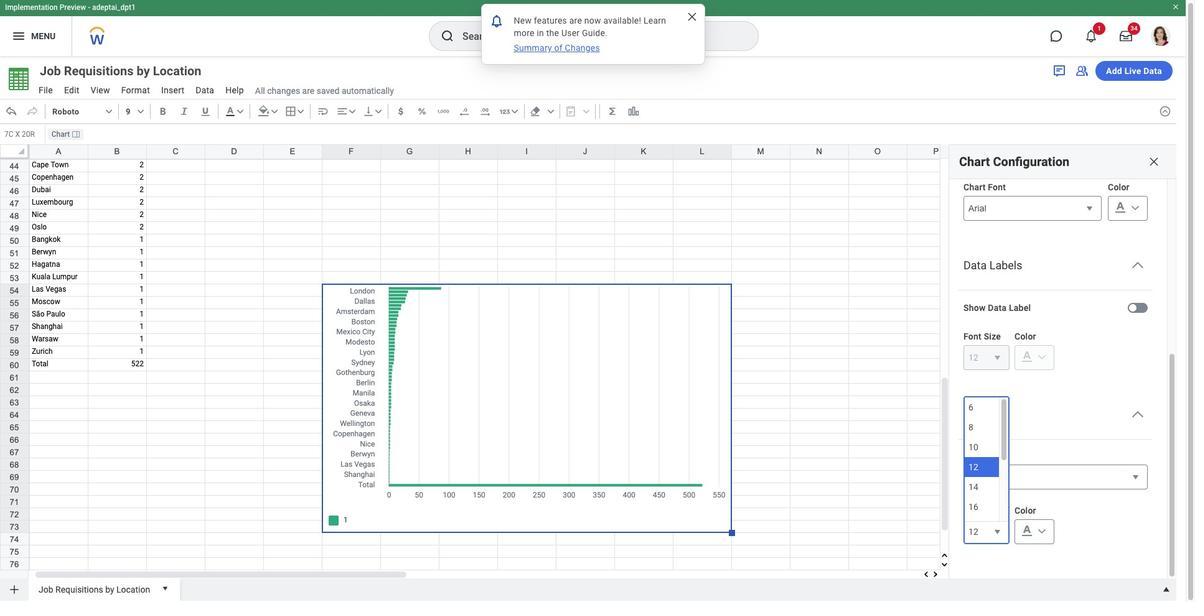 Task type: describe. For each thing, give the bounding box(es) containing it.
text color image for chevron down small icon on the right of 12 dropdown button
[[1020, 524, 1035, 539]]

summary
[[514, 43, 552, 53]]

-
[[88, 3, 90, 12]]

chevron down small image down the 'help'
[[234, 105, 246, 118]]

italics image
[[178, 105, 190, 118]]

menus menu bar
[[32, 82, 250, 101]]

1 vertical spatial job
[[39, 585, 53, 595]]

eraser image
[[529, 105, 542, 118]]

toolbar container region
[[0, 99, 1155, 124]]

new features are now available! learn more in the user guide. summary of changes
[[514, 16, 669, 53]]

arial
[[969, 204, 987, 214]]

0 vertical spatial color
[[1108, 182, 1130, 192]]

0 vertical spatial location
[[153, 64, 201, 78]]

9 button
[[121, 102, 147, 121]]

12 for 12 dropdown button
[[969, 527, 979, 537]]

menu
[[31, 31, 56, 41]]

0 horizontal spatial by
[[105, 585, 114, 595]]

add live data
[[1107, 66, 1163, 76]]

label
[[1009, 303, 1031, 313]]

font for legend
[[964, 506, 982, 516]]

changes
[[565, 43, 600, 53]]

chevron down small image for align left image
[[346, 105, 359, 118]]

text color image for chevron down small icon on the right of 12 popup button
[[1020, 350, 1035, 365]]

labels
[[990, 259, 1023, 272]]

edit
[[64, 85, 79, 95]]

chevron down small image left the text wrap icon
[[294, 105, 307, 118]]

view
[[91, 85, 110, 95]]

features
[[534, 16, 567, 26]]

legend button
[[959, 400, 1153, 440]]

live
[[1125, 66, 1142, 76]]

percentage image
[[416, 105, 428, 118]]

chevron up image for legend
[[1131, 408, 1146, 423]]

inbox large image
[[1120, 30, 1133, 42]]

1 vertical spatial job requisitions by location
[[39, 585, 150, 595]]

2 job requisitions by location button from the top
[[34, 579, 155, 599]]

font size for data labels
[[964, 332, 1001, 342]]

align left image
[[336, 105, 349, 118]]

6
[[969, 403, 974, 413]]

caret down small image
[[159, 583, 171, 595]]

chevron down small image for text color image
[[1128, 200, 1143, 215]]

show
[[964, 303, 986, 313]]

12 button
[[964, 346, 1010, 371]]

media classroom image
[[1075, 64, 1090, 78]]

chart button
[[48, 129, 84, 140]]

saved
[[317, 86, 340, 96]]

of
[[555, 43, 563, 53]]

14
[[969, 483, 979, 493]]

0 vertical spatial job
[[40, 64, 61, 78]]

adeptai_dpt1
[[92, 3, 136, 12]]

chevron down small image right 12 popup button
[[1035, 350, 1050, 365]]

add
[[1107, 66, 1123, 76]]

arial button
[[964, 196, 1102, 221]]

1 button
[[1078, 22, 1106, 50]]

caret up image
[[1161, 584, 1173, 597]]

chart for chart font
[[964, 182, 986, 192]]

more
[[514, 28, 535, 38]]

are for changes
[[302, 86, 315, 96]]

the
[[547, 28, 559, 38]]

12 button
[[964, 520, 1010, 545]]

implementation preview -   adeptai_dpt1
[[5, 3, 136, 12]]

color for data labels
[[1015, 332, 1037, 342]]

data inside menus menu bar
[[196, 85, 214, 95]]

data inside button
[[1144, 66, 1163, 76]]

text wrap image
[[317, 105, 329, 118]]

configuration
[[994, 154, 1070, 169]]

file
[[39, 85, 53, 95]]

x image
[[1148, 156, 1161, 168]]

20
[[969, 522, 979, 532]]

data labels
[[964, 259, 1023, 272]]

chevron up circle image
[[1160, 105, 1172, 118]]

add live data button
[[1096, 61, 1173, 81]]

chart for chart
[[51, 130, 70, 139]]

data inside dropdown button
[[964, 259, 987, 272]]

color for legend
[[1015, 506, 1037, 516]]

font for data labels
[[964, 332, 982, 342]]



Task type: vqa. For each thing, say whether or not it's contained in the screenshot.
transformation import icon
no



Task type: locate. For each thing, give the bounding box(es) containing it.
0 vertical spatial requisitions
[[64, 64, 134, 78]]

2 vertical spatial font
[[964, 506, 982, 516]]

are up user
[[570, 16, 582, 26]]

help
[[226, 85, 244, 95]]

0 vertical spatial job requisitions by location button
[[34, 62, 224, 80]]

dollar sign image
[[395, 105, 407, 118]]

notifications large image
[[1085, 30, 1098, 42]]

size
[[984, 332, 1001, 342], [984, 506, 1001, 516]]

1 vertical spatial job requisitions by location button
[[34, 579, 155, 599]]

chart configuration
[[960, 154, 1070, 169]]

1 vertical spatial text color image
[[1020, 524, 1035, 539]]

Search Workday  search field
[[463, 22, 733, 50]]

job right add footer ws icon
[[39, 585, 53, 595]]

menu button
[[0, 16, 72, 56]]

now
[[585, 16, 601, 26]]

chevron down small image right 12 dropdown button
[[1035, 524, 1050, 539]]

bottom
[[969, 473, 999, 483]]

text color image
[[1020, 350, 1035, 365], [1020, 524, 1035, 539]]

data left label
[[988, 303, 1007, 313]]

12 down show on the right
[[969, 353, 979, 363]]

1 vertical spatial 12
[[969, 463, 979, 473]]

1
[[1098, 25, 1102, 32]]

data
[[1144, 66, 1163, 76], [196, 85, 214, 95], [964, 259, 987, 272], [988, 303, 1007, 313]]

are inside button
[[302, 86, 315, 96]]

in
[[537, 28, 544, 38]]

user
[[562, 28, 580, 38]]

12 down position
[[969, 463, 979, 473]]

1 vertical spatial are
[[302, 86, 315, 96]]

font up 20
[[964, 506, 982, 516]]

chart font
[[964, 182, 1007, 192]]

8
[[969, 423, 974, 433]]

color down label
[[1015, 332, 1037, 342]]

job requisitions by location
[[40, 64, 201, 78], [39, 585, 150, 595]]

12 inside dropdown button
[[969, 527, 979, 537]]

underline image
[[199, 105, 212, 118]]

2 vertical spatial color
[[1015, 506, 1037, 516]]

chevron down small image
[[103, 105, 115, 118], [134, 105, 147, 118], [234, 105, 246, 118], [294, 105, 307, 118], [545, 105, 557, 118], [1035, 350, 1050, 365], [1035, 524, 1050, 539]]

3 12 from the top
[[969, 527, 979, 537]]

color up text color image
[[1108, 182, 1130, 192]]

0 vertical spatial chart
[[51, 130, 70, 139]]

changes
[[267, 86, 300, 96]]

all
[[255, 86, 265, 96]]

chart image
[[628, 105, 640, 118]]

1 vertical spatial font
[[964, 332, 982, 342]]

data labels button
[[959, 251, 1153, 290]]

job requisitions by location button
[[34, 62, 224, 80], [34, 579, 155, 599]]

color
[[1108, 182, 1130, 192], [1015, 332, 1037, 342], [1015, 506, 1037, 516]]

new
[[514, 16, 532, 26]]

undo l image
[[5, 105, 17, 118]]

chevron down small image inside 9 popup button
[[134, 105, 147, 118]]

chart inside the tab content element
[[964, 182, 986, 192]]

roboto
[[52, 107, 79, 116]]

0 vertical spatial font
[[988, 182, 1007, 192]]

34 button
[[1113, 22, 1141, 50]]

are left saved
[[302, 86, 315, 96]]

bold image
[[157, 105, 169, 118]]

dialog containing new features are now available! learn more in the user guide.
[[481, 4, 705, 65]]

1 vertical spatial requisitions
[[55, 585, 103, 595]]

0 horizontal spatial are
[[302, 86, 315, 96]]

chevron up image inside the legend 'dropdown button'
[[1131, 408, 1146, 423]]

preview
[[60, 3, 86, 12]]

0 horizontal spatial location
[[116, 585, 150, 595]]

1 vertical spatial font size
[[964, 506, 1001, 516]]

data left labels
[[964, 259, 987, 272]]

0 vertical spatial are
[[570, 16, 582, 26]]

learn
[[644, 16, 667, 26]]

0 vertical spatial 12
[[969, 353, 979, 363]]

list box containing 6
[[965, 397, 1009, 537]]

1 vertical spatial size
[[984, 506, 1001, 516]]

align bottom image
[[362, 105, 375, 118]]

34
[[1131, 25, 1138, 32]]

chevron up image for data labels
[[1131, 258, 1146, 273]]

close environment banner image
[[1173, 3, 1180, 11]]

legend
[[964, 409, 1001, 422]]

9
[[126, 107, 131, 116]]

1 vertical spatial location
[[116, 585, 150, 595]]

x image
[[686, 11, 698, 23]]

0 vertical spatial font size
[[964, 332, 1001, 342]]

search image
[[440, 29, 455, 44]]

tab content element
[[950, 7, 1168, 579]]

notifications image
[[489, 13, 504, 28]]

chevron down small image
[[268, 105, 281, 118], [346, 105, 359, 118], [372, 105, 385, 118], [509, 105, 521, 118], [1128, 200, 1143, 215]]

10
[[969, 443, 979, 453]]

text color image right 12 dropdown button
[[1020, 524, 1035, 539]]

job up file
[[40, 64, 61, 78]]

1 job requisitions by location button from the top
[[34, 62, 224, 80]]

summary of changes link
[[513, 42, 602, 54]]

chart inside 'button'
[[51, 130, 70, 139]]

font size for legend
[[964, 506, 1001, 516]]

chevron down small image right "9"
[[134, 105, 147, 118]]

are
[[570, 16, 582, 26], [302, 86, 315, 96]]

1 horizontal spatial are
[[570, 16, 582, 26]]

1 horizontal spatial by
[[137, 64, 150, 78]]

numbers image
[[499, 105, 511, 118]]

add footer ws image
[[8, 584, 21, 597]]

chart for chart configuration
[[960, 154, 991, 169]]

profile logan mcneil image
[[1151, 26, 1171, 49]]

0 vertical spatial text color image
[[1020, 350, 1035, 365]]

by
[[137, 64, 150, 78], [105, 585, 114, 595]]

automatically
[[342, 86, 394, 96]]

1 font size from the top
[[964, 332, 1001, 342]]

chart up arial
[[964, 182, 986, 192]]

all changes are saved automatically
[[255, 86, 394, 96]]

add zero image
[[479, 105, 492, 118]]

12 down 16
[[969, 527, 979, 537]]

chart down the roboto
[[51, 130, 70, 139]]

data up underline 'image'
[[196, 85, 214, 95]]

show data label
[[964, 303, 1031, 313]]

bottom button
[[964, 465, 1148, 490]]

font down the 'chart configuration' on the top right of page
[[988, 182, 1007, 192]]

2 text color image from the top
[[1020, 524, 1035, 539]]

text color image right 12 popup button
[[1020, 350, 1035, 365]]

chevron down small image inside roboto dropdown button
[[103, 105, 115, 118]]

1 vertical spatial by
[[105, 585, 114, 595]]

2 12 from the top
[[969, 463, 979, 473]]

6 8 10
[[969, 403, 979, 453]]

font size up 12 popup button
[[964, 332, 1001, 342]]

border all image
[[284, 105, 297, 118]]

available!
[[604, 16, 642, 26]]

roboto button
[[48, 102, 116, 121]]

chevron down small image left "9"
[[103, 105, 115, 118]]

font up 12 popup button
[[964, 332, 982, 342]]

grid
[[0, 0, 1196, 594]]

size right 16
[[984, 506, 1001, 516]]

autosum image
[[606, 105, 619, 118]]

chevron down small image right eraser icon
[[545, 105, 557, 118]]

justify image
[[11, 29, 26, 44]]

1 size from the top
[[984, 332, 1001, 342]]

chevron down small image for align bottom icon at the left
[[372, 105, 385, 118]]

requisitions
[[64, 64, 134, 78], [55, 585, 103, 595]]

1 horizontal spatial location
[[153, 64, 201, 78]]

size for data labels
[[984, 332, 1001, 342]]

list box
[[965, 397, 1009, 537]]

are for features
[[570, 16, 582, 26]]

2 chevron up image from the top
[[1131, 408, 1146, 423]]

by left caret down small "icon"
[[105, 585, 114, 595]]

location
[[153, 64, 201, 78], [116, 585, 150, 595]]

1 vertical spatial chart
[[960, 154, 991, 169]]

0 vertical spatial by
[[137, 64, 150, 78]]

position
[[964, 451, 997, 461]]

all changes are saved automatically button
[[250, 85, 394, 97]]

None text field
[[1, 126, 45, 143]]

are inside new features are now available! learn more in the user guide. summary of changes
[[570, 16, 582, 26]]

font size
[[964, 332, 1001, 342], [964, 506, 1001, 516]]

0 vertical spatial job requisitions by location
[[40, 64, 201, 78]]

font
[[988, 182, 1007, 192], [964, 332, 982, 342], [964, 506, 982, 516]]

remove zero image
[[458, 105, 471, 118]]

color down the bottom popup button
[[1015, 506, 1037, 516]]

implementation
[[5, 3, 58, 12]]

chart
[[51, 130, 70, 139], [960, 154, 991, 169], [964, 182, 986, 192]]

12
[[969, 353, 979, 363], [969, 463, 979, 473], [969, 527, 979, 537]]

location left caret down small "icon"
[[116, 585, 150, 595]]

size for legend
[[984, 506, 1001, 516]]

job
[[40, 64, 61, 78], [39, 585, 53, 595]]

activity stream image
[[1052, 64, 1067, 78]]

chevron up image
[[1131, 258, 1146, 273], [1131, 408, 1146, 423]]

0 vertical spatial chevron up image
[[1131, 258, 1146, 273]]

menu banner
[[0, 0, 1186, 56]]

2 vertical spatial chart
[[964, 182, 986, 192]]

1 chevron up image from the top
[[1131, 258, 1146, 273]]

2 font size from the top
[[964, 506, 1001, 516]]

size up 12 popup button
[[984, 332, 1001, 342]]

guide.
[[582, 28, 608, 38]]

insert
[[161, 85, 184, 95]]

chevron up image inside data labels dropdown button
[[1131, 258, 1146, 273]]

chevron down small image for "numbers" image
[[509, 105, 521, 118]]

font size up 20
[[964, 506, 1001, 516]]

1 vertical spatial chevron up image
[[1131, 408, 1146, 423]]

12 for 12 popup button
[[969, 353, 979, 363]]

1 text color image from the top
[[1020, 350, 1035, 365]]

0 vertical spatial size
[[984, 332, 1001, 342]]

text color image
[[1113, 200, 1128, 215]]

location up insert
[[153, 64, 201, 78]]

16
[[969, 503, 979, 513]]

1 vertical spatial color
[[1015, 332, 1037, 342]]

dialog
[[481, 4, 705, 65]]

2 size from the top
[[984, 506, 1001, 516]]

format
[[121, 85, 150, 95]]

thousands comma image
[[437, 105, 449, 118]]

2 vertical spatial 12
[[969, 527, 979, 537]]

1 12 from the top
[[969, 353, 979, 363]]

by up menus menu bar
[[137, 64, 150, 78]]

12 inside popup button
[[969, 353, 979, 363]]

data right live
[[1144, 66, 1163, 76]]

chart up chart font
[[960, 154, 991, 169]]



